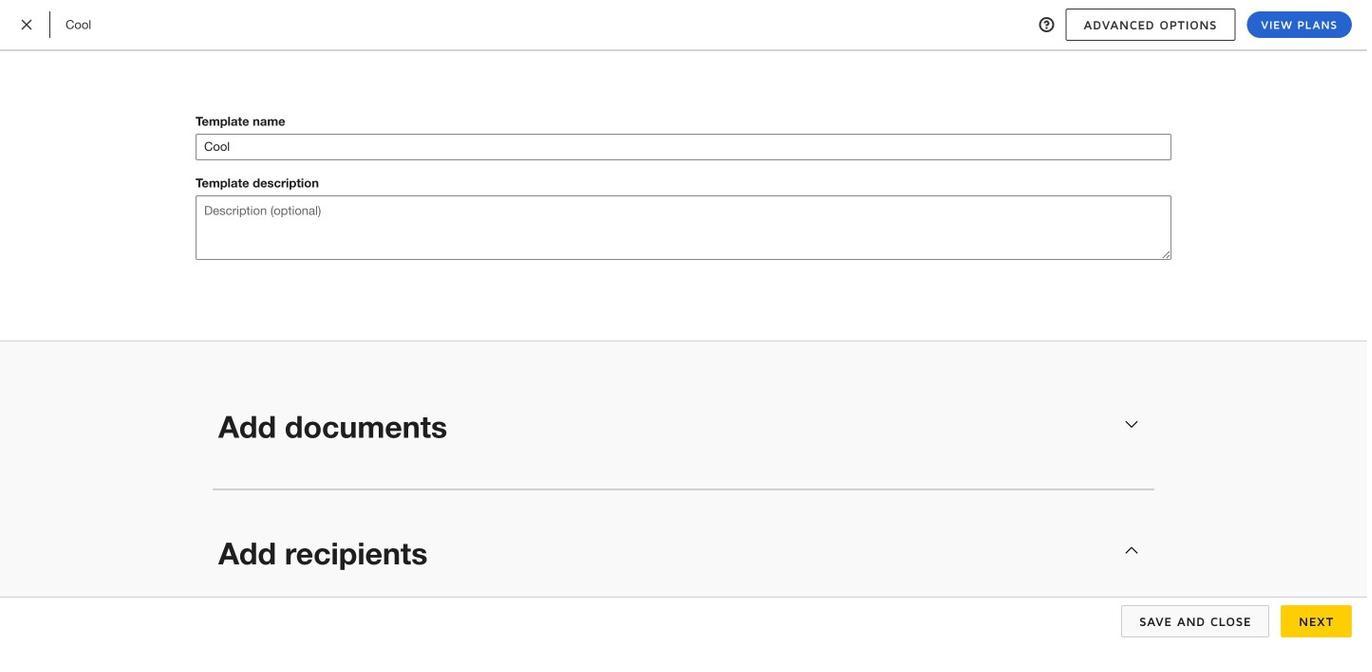 Task type: vqa. For each thing, say whether or not it's contained in the screenshot.
Help region
no



Task type: locate. For each thing, give the bounding box(es) containing it.
Template name text field
[[197, 135, 1171, 160]]



Task type: describe. For each thing, give the bounding box(es) containing it.
Description (optional) text field
[[196, 196, 1172, 260]]



